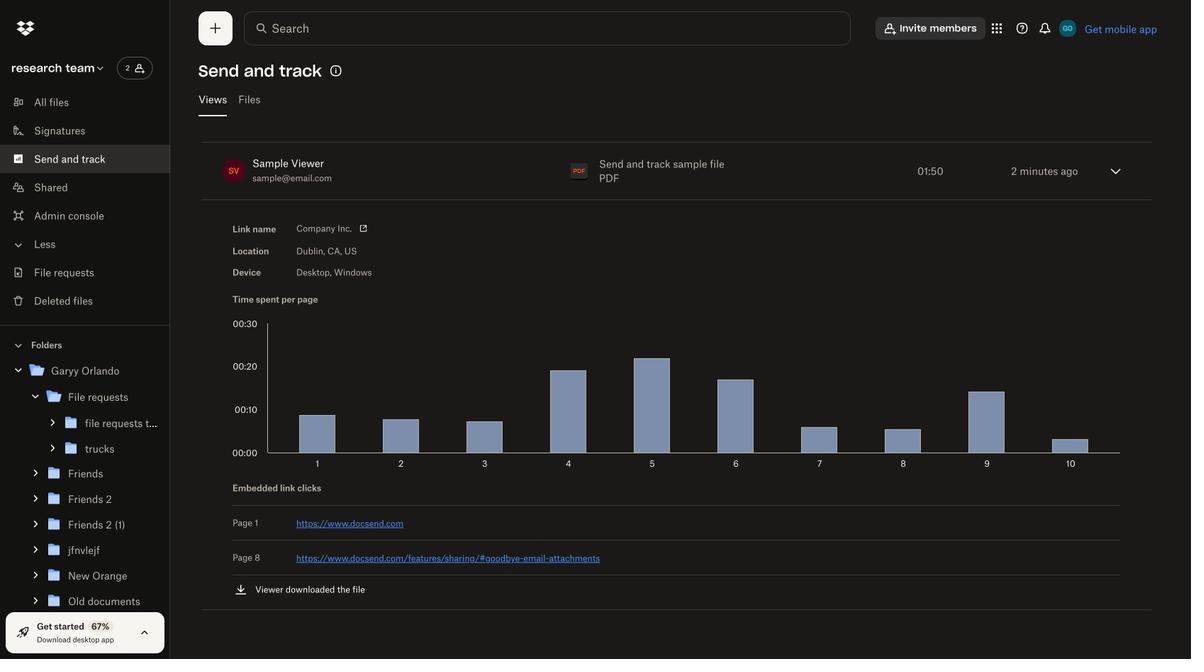 Task type: vqa. For each thing, say whether or not it's contained in the screenshot.
Team Shared Folder, Extra row
no



Task type: locate. For each thing, give the bounding box(es) containing it.
list item
[[0, 145, 170, 173]]

tab list
[[193, 82, 1152, 116]]

1 group from the top
[[0, 383, 178, 659]]

group
[[0, 383, 178, 659], [0, 410, 178, 461]]

Search in folder "Dropbox" text field
[[272, 20, 821, 37]]

less image
[[11, 238, 26, 252]]

list
[[0, 79, 170, 325]]



Task type: describe. For each thing, give the bounding box(es) containing it.
text to describe the time a visitor spent viewing the link element
[[918, 165, 944, 177]]

dropbox image
[[11, 14, 40, 43]]

open link in a new window image
[[358, 223, 369, 234]]

2 group from the top
[[0, 410, 178, 461]]

interactive chart image
[[233, 316, 1121, 480]]



